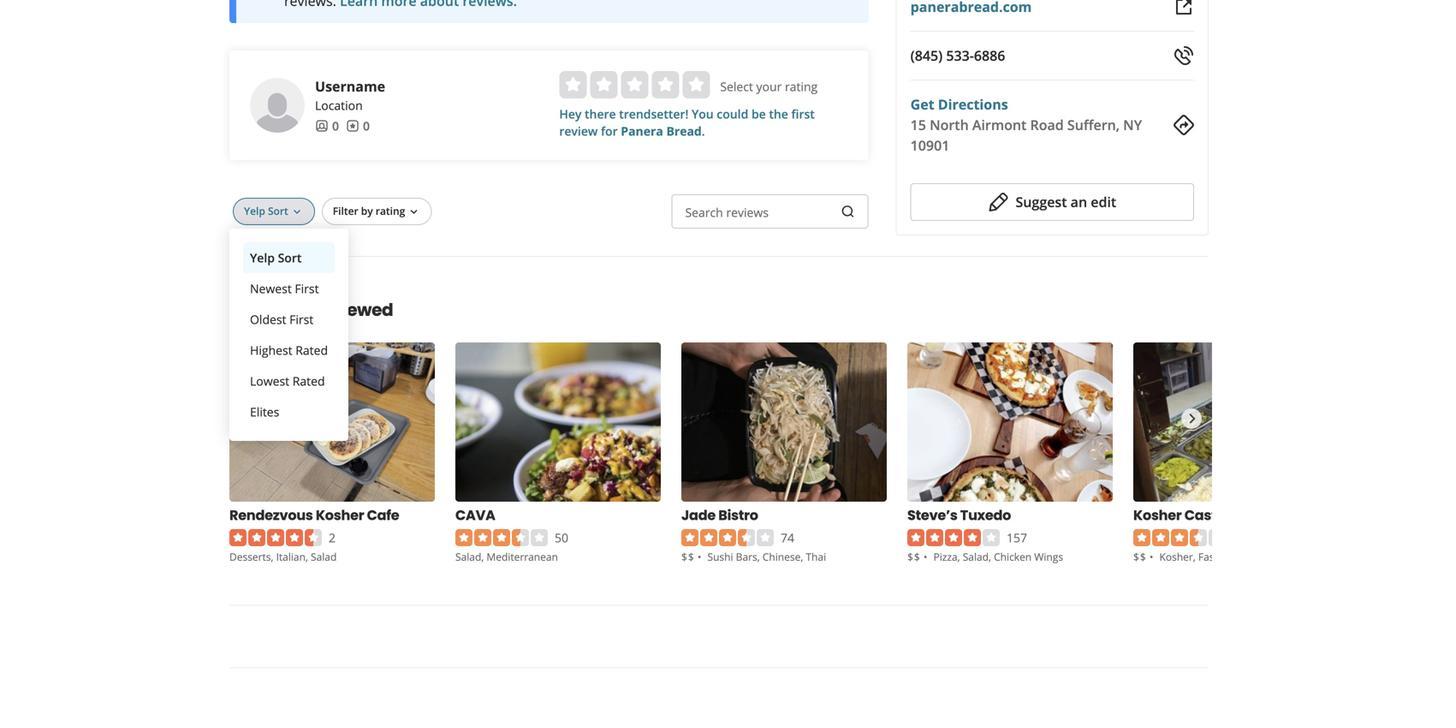 Task type: vqa. For each thing, say whether or not it's contained in the screenshot.
Spanish
no



Task type: describe. For each thing, give the bounding box(es) containing it.
sort for yelp sort button at the left of page
[[278, 249, 302, 266]]

edit
[[1091, 193, 1117, 211]]

italian
[[276, 550, 306, 564]]

kosher for kosher , fast food
[[1160, 550, 1193, 564]]

pizza , salad , chicken wings
[[934, 550, 1064, 564]]

3.5 star rating image for cava
[[456, 529, 548, 546]]

jade
[[682, 506, 716, 525]]

steve's tuxedo link
[[908, 505, 1011, 526]]

filter
[[333, 204, 358, 218]]

filter by rating button
[[322, 198, 432, 225]]

rating for filter by rating
[[376, 204, 405, 218]]

6886
[[974, 46, 1006, 65]]

thai
[[806, 550, 826, 564]]

next image
[[1183, 408, 1201, 429]]

3.5 star rating image for jade bistro
[[682, 529, 774, 546]]

viewed
[[330, 298, 393, 322]]

kosher for kosher castle
[[1134, 506, 1182, 525]]

reviews element
[[346, 117, 370, 134]]

bars
[[736, 550, 758, 564]]

rating element
[[559, 71, 710, 98]]

cafe
[[367, 506, 399, 525]]

steve's
[[908, 506, 958, 525]]

16 chevron down v2 image for filter by rating
[[407, 205, 421, 219]]

salad , mediterranean
[[456, 550, 558, 564]]

lowest rated
[[250, 373, 325, 389]]

3 3.5 star rating image from the left
[[1134, 529, 1226, 546]]

be
[[752, 106, 766, 122]]

yelp sort button
[[233, 198, 315, 225]]

oldest first button
[[243, 304, 335, 335]]

highest rated
[[250, 342, 328, 358]]

search reviews
[[685, 204, 769, 220]]

kosher , fast food
[[1160, 550, 1245, 564]]

categories element containing desserts
[[229, 548, 337, 564]]

15
[[911, 115, 926, 134]]

wings
[[1035, 550, 1064, 564]]

yelp for yelp sort button at the left of page
[[250, 249, 275, 266]]

chicken
[[994, 550, 1032, 564]]

location
[[315, 97, 363, 113]]

0 for friends element
[[332, 118, 339, 134]]

yelp for yelp sort popup button
[[244, 204, 265, 218]]

cava
[[456, 506, 495, 525]]

yelp sort for yelp sort button at the left of page
[[250, 249, 302, 266]]

bread
[[667, 123, 702, 139]]

categories element containing salad
[[456, 548, 558, 564]]

0 for reviews element
[[363, 118, 370, 134]]

road
[[1031, 115, 1064, 134]]

get directions 15 north airmont road suffern, ny 10901
[[911, 95, 1142, 154]]

bistro
[[719, 506, 758, 525]]

tuxedo
[[961, 506, 1011, 525]]

5 , from the left
[[801, 550, 803, 564]]

you
[[692, 106, 714, 122]]

1 salad from the left
[[311, 550, 337, 564]]

review
[[559, 123, 598, 139]]

rendezvous
[[229, 506, 313, 525]]

4 , from the left
[[758, 550, 760, 564]]

elites
[[250, 404, 279, 420]]

24 external link v2 image
[[1174, 0, 1195, 17]]

username
[[315, 77, 385, 95]]

newest first
[[250, 280, 319, 297]]

rated for highest rated
[[296, 342, 328, 358]]

cava link
[[456, 505, 495, 526]]

search
[[685, 204, 723, 220]]

your
[[757, 78, 782, 94]]

$$ for jade bistro
[[682, 550, 695, 564]]

(845) 533-6886
[[911, 46, 1006, 65]]

reviews
[[726, 204, 769, 220]]

6 , from the left
[[958, 550, 960, 564]]

24 directions v2 image
[[1174, 115, 1195, 135]]

533-
[[946, 46, 974, 65]]

sort for yelp sort popup button
[[268, 204, 288, 218]]

desserts , italian , salad
[[229, 550, 337, 564]]

rendezvous kosher cafe link
[[229, 505, 399, 526]]

the
[[769, 106, 788, 122]]

$$ for steve's tuxedo
[[908, 550, 921, 564]]

chinese
[[763, 550, 801, 564]]

.
[[702, 123, 705, 139]]

panera bread .
[[621, 123, 705, 139]]

select
[[720, 78, 753, 94]]

username location
[[315, 77, 385, 113]]

search image
[[841, 205, 855, 218]]

ny
[[1124, 115, 1142, 134]]

airmont
[[973, 115, 1027, 134]]

16 friends v2 image
[[315, 119, 329, 133]]

directions
[[938, 95, 1008, 113]]

mediterranean
[[487, 550, 558, 564]]



Task type: locate. For each thing, give the bounding box(es) containing it.
rendezvous kosher cafe
[[229, 506, 399, 525]]

7 , from the left
[[989, 550, 992, 564]]

photo of username image
[[250, 78, 305, 133]]

1 horizontal spatial $$
[[908, 550, 921, 564]]

2 $$ from the left
[[908, 550, 921, 564]]

categories element
[[229, 548, 337, 564], [456, 548, 558, 564], [708, 548, 826, 564], [934, 548, 1064, 564], [1160, 548, 1288, 564]]

2 categories element from the left
[[456, 548, 558, 564]]

3 , from the left
[[482, 550, 484, 564]]

2 , from the left
[[306, 550, 308, 564]]

select your rating
[[720, 78, 818, 94]]

1 vertical spatial yelp sort
[[250, 249, 302, 266]]

,
[[271, 550, 274, 564], [306, 550, 308, 564], [482, 550, 484, 564], [758, 550, 760, 564], [801, 550, 803, 564], [958, 550, 960, 564], [989, 550, 992, 564], [1193, 550, 1196, 564]]

trendsetter!
[[619, 106, 689, 122]]

first for oldest first
[[290, 311, 314, 327]]

2 horizontal spatial salad
[[963, 550, 989, 564]]

0 vertical spatial sort
[[268, 204, 288, 218]]

yelp sort up newest
[[250, 249, 302, 266]]

kosher up 2
[[316, 506, 364, 525]]

yelp inside button
[[250, 249, 275, 266]]

0 horizontal spatial 0
[[332, 118, 339, 134]]

16 chevron down v2 image up yelp sort button at the left of page
[[290, 205, 304, 219]]

categories element for steve's
[[934, 548, 1064, 564]]

desserts
[[229, 550, 271, 564]]

2 3.5 star rating image from the left
[[682, 529, 774, 546]]

None radio
[[559, 71, 587, 98]]

sort
[[268, 204, 288, 218], [278, 249, 302, 266]]

suggest
[[1016, 193, 1067, 211]]

categories element down castle
[[1160, 548, 1288, 564]]

3.5 star rating image up salad , mediterranean
[[456, 529, 548, 546]]

3 salad from the left
[[963, 550, 989, 564]]

newest
[[250, 280, 292, 297]]

suffern,
[[1068, 115, 1120, 134]]

(no rating) image
[[559, 71, 710, 98]]

0 right 16 review v2 icon
[[363, 118, 370, 134]]

get
[[911, 95, 935, 113]]

16 chevron down v2 image inside filter by rating dropdown button
[[407, 205, 421, 219]]

salad
[[311, 550, 337, 564], [456, 550, 482, 564], [963, 550, 989, 564]]

3.5 star rating image
[[456, 529, 548, 546], [682, 529, 774, 546], [1134, 529, 1226, 546]]

jade bistro link
[[682, 505, 758, 526]]

newest first button
[[243, 273, 335, 304]]

also
[[290, 298, 327, 322]]

3 $$ from the left
[[1134, 550, 1147, 564]]

by
[[361, 204, 373, 218]]

steve's tuxedo
[[908, 506, 1011, 525]]

kosher left fast
[[1160, 550, 1193, 564]]

get directions link
[[911, 95, 1008, 113]]

, down 4 star rating 'image'
[[958, 550, 960, 564]]

1 horizontal spatial rating
[[785, 78, 818, 94]]

rated up the lowest rated button
[[296, 342, 328, 358]]

rating right by
[[376, 204, 405, 218]]

rating for select your rating
[[785, 78, 818, 94]]

suggest an edit
[[1016, 193, 1117, 211]]

suggest an edit button
[[911, 183, 1195, 221]]

there
[[585, 106, 616, 122]]

categories element down 74
[[708, 548, 826, 564]]

lowest
[[250, 373, 290, 389]]

categories element for kosher
[[1160, 548, 1288, 564]]

50
[[555, 529, 569, 546]]

16 chevron down v2 image right filter by rating
[[407, 205, 421, 219]]

, left mediterranean
[[482, 550, 484, 564]]

filter by rating
[[333, 204, 405, 218]]

highest rated button
[[243, 335, 335, 366]]

rating inside dropdown button
[[376, 204, 405, 218]]

24 phone v2 image
[[1174, 45, 1195, 66]]

, left italian
[[271, 550, 274, 564]]

jade bistro
[[682, 506, 758, 525]]

0
[[332, 118, 339, 134], [363, 118, 370, 134]]

friends element
[[315, 117, 339, 134]]

3.5 star rating image down kosher castle link
[[1134, 529, 1226, 546]]

could
[[717, 106, 749, 122]]

for
[[601, 123, 618, 139]]

sort inside popup button
[[268, 204, 288, 218]]

first inside button
[[295, 280, 319, 297]]

salad down 4 star rating 'image'
[[963, 550, 989, 564]]

(845)
[[911, 46, 943, 65]]

oldest
[[250, 311, 286, 327]]

salad down 2
[[311, 550, 337, 564]]

an
[[1071, 193, 1088, 211]]

previous image
[[237, 408, 255, 429]]

yelp up newest
[[250, 249, 275, 266]]

1 categories element from the left
[[229, 548, 337, 564]]

0 vertical spatial rating
[[785, 78, 818, 94]]

2 horizontal spatial 3.5 star rating image
[[1134, 529, 1226, 546]]

1 vertical spatial yelp
[[250, 249, 275, 266]]

1 , from the left
[[271, 550, 274, 564]]

1 vertical spatial rating
[[376, 204, 405, 218]]

yelp sort button
[[243, 242, 335, 273]]

  text field
[[672, 194, 869, 229]]

sushi bars , chinese , thai
[[708, 550, 826, 564]]

0 inside reviews element
[[363, 118, 370, 134]]

$$ left pizza
[[908, 550, 921, 564]]

1 vertical spatial sort
[[278, 249, 302, 266]]

0 vertical spatial first
[[295, 280, 319, 297]]

0 horizontal spatial 3.5 star rating image
[[456, 529, 548, 546]]

sushi
[[708, 550, 733, 564]]

10901
[[911, 136, 950, 154]]

rated up elites button
[[293, 373, 325, 389]]

16 review v2 image
[[346, 119, 360, 133]]

highest
[[250, 342, 293, 358]]

people also viewed
[[229, 298, 393, 322]]

1 horizontal spatial 0
[[363, 118, 370, 134]]

yelp sort inside button
[[250, 249, 302, 266]]

, left chinese
[[758, 550, 760, 564]]

$$ left sushi
[[682, 550, 695, 564]]

yelp sort for yelp sort popup button
[[244, 204, 288, 218]]

categories element down 157
[[934, 548, 1064, 564]]

fast
[[1199, 550, 1218, 564]]

1 vertical spatial rated
[[293, 373, 325, 389]]

0 horizontal spatial rating
[[376, 204, 405, 218]]

2 0 from the left
[[363, 118, 370, 134]]

0 vertical spatial yelp
[[244, 204, 265, 218]]

rated for lowest rated
[[293, 373, 325, 389]]

panera
[[621, 123, 663, 139]]

yelp sort
[[244, 204, 288, 218], [250, 249, 302, 266]]

0 horizontal spatial 16 chevron down v2 image
[[290, 205, 304, 219]]

oldest first
[[250, 311, 314, 327]]

3.5 star rating image up sushi
[[682, 529, 774, 546]]

first inside button
[[290, 311, 314, 327]]

, left chicken
[[989, 550, 992, 564]]

categories element for jade
[[708, 548, 826, 564]]

$$ down kosher castle link
[[1134, 550, 1147, 564]]

1 vertical spatial first
[[290, 311, 314, 327]]

yelp up yelp sort button at the left of page
[[244, 204, 265, 218]]

4 categories element from the left
[[934, 548, 1064, 564]]

1 $$ from the left
[[682, 550, 695, 564]]

0 vertical spatial rated
[[296, 342, 328, 358]]

0 vertical spatial yelp sort
[[244, 204, 288, 218]]

north
[[930, 115, 969, 134]]

categories element containing pizza
[[934, 548, 1064, 564]]

kosher inside the 'rendezvous kosher cafe' link
[[316, 506, 364, 525]]

rated inside 'button'
[[296, 342, 328, 358]]

categories element down cava link
[[456, 548, 558, 564]]

first
[[792, 106, 815, 122]]

0 right 16 friends v2 image
[[332, 118, 339, 134]]

categories element containing sushi bars
[[708, 548, 826, 564]]

None radio
[[590, 71, 618, 98], [621, 71, 648, 98], [652, 71, 679, 98], [683, 71, 710, 98], [590, 71, 618, 98], [621, 71, 648, 98], [652, 71, 679, 98], [683, 71, 710, 98]]

categories element containing kosher
[[1160, 548, 1288, 564]]

yelp sort up yelp sort button at the left of page
[[244, 204, 288, 218]]

rated inside button
[[293, 373, 325, 389]]

, left thai
[[801, 550, 803, 564]]

74
[[781, 529, 795, 546]]

24 pencil v2 image
[[989, 192, 1009, 212]]

kosher castle link
[[1134, 505, 1229, 526]]

elites button
[[243, 396, 335, 427]]

2 salad from the left
[[456, 550, 482, 564]]

0 horizontal spatial salad
[[311, 550, 337, 564]]

16 chevron down v2 image inside yelp sort popup button
[[290, 205, 304, 219]]

5 categories element from the left
[[1160, 548, 1288, 564]]

hey
[[559, 106, 582, 122]]

1 16 chevron down v2 image from the left
[[290, 205, 304, 219]]

sort up newest first button
[[278, 249, 302, 266]]

0 inside friends element
[[332, 118, 339, 134]]

kosher inside kosher castle link
[[1134, 506, 1182, 525]]

4 star rating image
[[908, 529, 1000, 546]]

$$ for kosher castle
[[1134, 550, 1147, 564]]

1 3.5 star rating image from the left
[[456, 529, 548, 546]]

yelp sort inside popup button
[[244, 204, 288, 218]]

first down newest first button
[[290, 311, 314, 327]]

salad down cava link
[[456, 550, 482, 564]]

pizza
[[934, 550, 958, 564]]

, down 4.5 star rating image
[[306, 550, 308, 564]]

first
[[295, 280, 319, 297], [290, 311, 314, 327]]

people
[[229, 298, 287, 322]]

yelp
[[244, 204, 265, 218], [250, 249, 275, 266]]

1 0 from the left
[[332, 118, 339, 134]]

food
[[1221, 550, 1245, 564]]

8 , from the left
[[1193, 550, 1196, 564]]

kosher castle
[[1134, 506, 1229, 525]]

, left fast
[[1193, 550, 1196, 564]]

4.5 star rating image
[[229, 529, 322, 546]]

first for newest first
[[295, 280, 319, 297]]

sort up yelp sort button at the left of page
[[268, 204, 288, 218]]

hey there trendsetter! you could be the first review for
[[559, 106, 815, 139]]

first up "also"
[[295, 280, 319, 297]]

categories element down 4.5 star rating image
[[229, 548, 337, 564]]

16 chevron down v2 image for yelp sort
[[290, 205, 304, 219]]

rating
[[785, 78, 818, 94], [376, 204, 405, 218]]

2
[[329, 529, 336, 546]]

16 chevron down v2 image
[[290, 205, 304, 219], [407, 205, 421, 219]]

3 categories element from the left
[[708, 548, 826, 564]]

castle
[[1185, 506, 1229, 525]]

yelp inside popup button
[[244, 204, 265, 218]]

rating up first
[[785, 78, 818, 94]]

2 horizontal spatial $$
[[1134, 550, 1147, 564]]

2 16 chevron down v2 image from the left
[[407, 205, 421, 219]]

1 horizontal spatial salad
[[456, 550, 482, 564]]

$$
[[682, 550, 695, 564], [908, 550, 921, 564], [1134, 550, 1147, 564]]

1 horizontal spatial 16 chevron down v2 image
[[407, 205, 421, 219]]

157
[[1007, 529, 1028, 546]]

kosher left castle
[[1134, 506, 1182, 525]]

0 horizontal spatial $$
[[682, 550, 695, 564]]

1 horizontal spatial 3.5 star rating image
[[682, 529, 774, 546]]

sort inside button
[[278, 249, 302, 266]]



